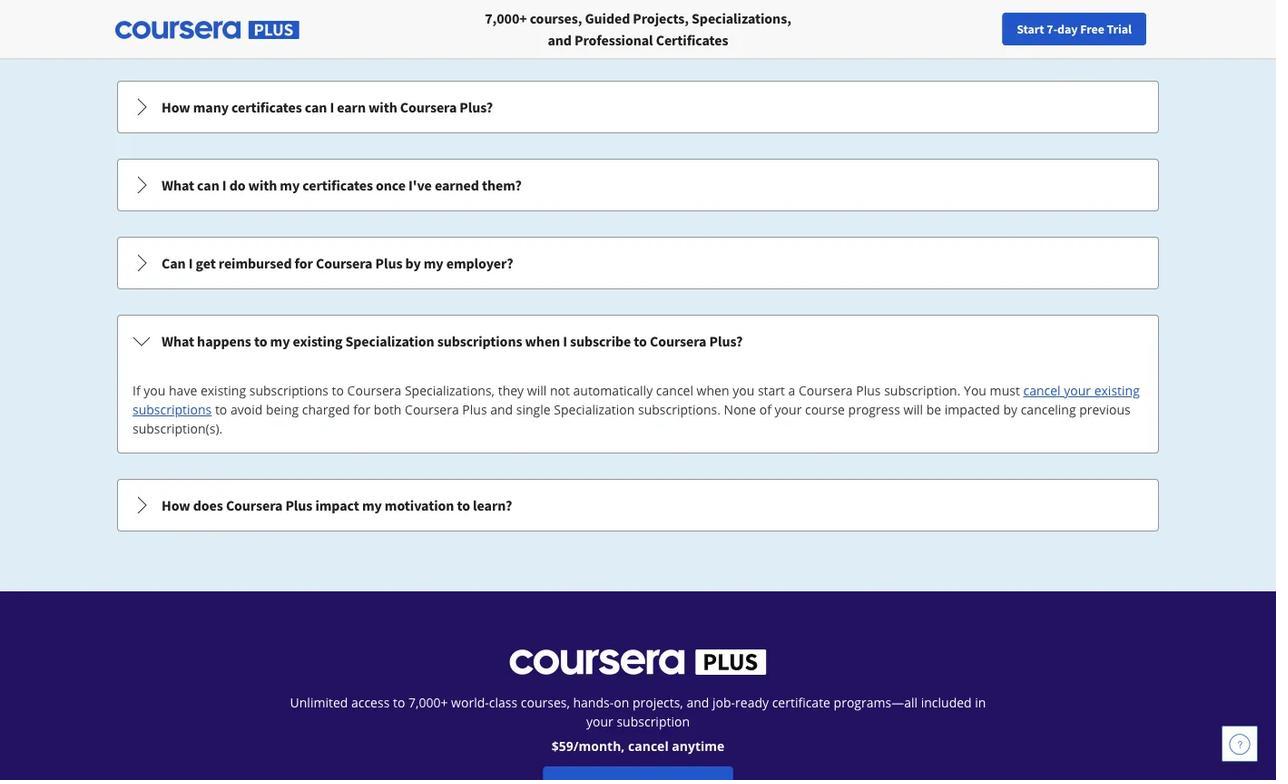 Task type: vqa. For each thing, say whether or not it's contained in the screenshot.
Affects
no



Task type: describe. For each thing, give the bounding box(es) containing it.
7,000+ inside 'unlimited access to 7,000+ world-class courses, hands-on projects, and job-ready certificate programs—all included in your subscription'
[[409, 695, 448, 712]]

of
[[760, 401, 772, 419]]

impacted
[[945, 401, 1000, 419]]

coursera inside to avoid being charged for both coursera plus and single specialization subscriptions. none of your course progress will be impacted by canceling previous subscription(s).
[[405, 401, 459, 419]]

happens
[[197, 332, 251, 350]]

find your new career link
[[924, 18, 1056, 41]]

subscription
[[617, 714, 690, 731]]

to right happens
[[254, 332, 267, 350]]

and inside 'unlimited access to 7,000+ world-class courses, hands-on projects, and job-ready certificate programs—all included in your subscription'
[[687, 695, 709, 712]]

existing inside the what happens to my existing specialization subscriptions when i subscribe to coursera plus? dropdown button
[[293, 332, 343, 350]]

courses, inside "7,000+ courses, guided projects, specializations, and professional certificates"
[[530, 9, 582, 27]]

motivation
[[385, 497, 454, 515]]

for for reimbursed
[[295, 254, 313, 272]]

many
[[193, 98, 229, 116]]

my inside dropdown button
[[362, 497, 382, 515]]

by inside to avoid being charged for both coursera plus and single specialization subscriptions. none of your course progress will be impacted by canceling previous subscription(s).
[[1004, 401, 1018, 419]]

start 7-day free trial button
[[1003, 13, 1147, 45]]

guided
[[585, 9, 630, 27]]

start 7-day free trial
[[1017, 21, 1132, 37]]

i've
[[409, 176, 432, 194]]

do
[[229, 176, 246, 194]]

projects,
[[633, 9, 689, 27]]

world-
[[451, 695, 489, 712]]

none
[[724, 401, 756, 419]]

course
[[805, 401, 845, 419]]

to inside 'unlimited access to 7,000+ world-class courses, hands-on projects, and job-ready certificate programs—all included in your subscription'
[[393, 695, 405, 712]]

employer?
[[446, 254, 514, 272]]

my right happens
[[270, 332, 290, 350]]

1 vertical spatial when
[[697, 382, 730, 400]]

both
[[374, 401, 402, 419]]

what happens to my existing specialization subscriptions when i subscribe to coursera plus? button
[[118, 316, 1159, 367]]

how for how does coursera plus impact my motivation to learn?
[[162, 497, 190, 515]]

certificates inside dropdown button
[[303, 176, 373, 194]]

and inside "7,000+ courses, guided projects, specializations, and professional certificates"
[[548, 31, 572, 49]]

0 horizontal spatial existing
[[201, 382, 246, 400]]

plus inside how does coursera plus impact my motivation to learn? dropdown button
[[286, 497, 313, 515]]

subscriptions.
[[638, 401, 721, 419]]

they
[[498, 382, 524, 400]]

your right find
[[959, 21, 983, 37]]

on
[[614, 695, 630, 712]]

your inside the 'cancel your existing subscriptions'
[[1064, 382, 1091, 400]]

plus? inside dropdown button
[[710, 332, 743, 350]]

you
[[964, 382, 987, 400]]

what can i do with my certificates once i've earned them?
[[162, 176, 522, 194]]

ready
[[736, 695, 769, 712]]

subscribe
[[570, 332, 631, 350]]

access
[[351, 695, 390, 712]]

can inside dropdown button
[[305, 98, 327, 116]]

reimbursed
[[219, 254, 292, 272]]

be
[[927, 401, 942, 419]]

coursera up 'subscriptions.'
[[650, 332, 707, 350]]

automatically
[[573, 382, 653, 400]]

once
[[376, 176, 406, 194]]

unlimited
[[290, 695, 348, 712]]

7,000+ courses, guided projects, specializations, and professional certificates
[[485, 9, 792, 49]]

0 vertical spatial will
[[527, 382, 547, 400]]

what for what happens to my existing specialization subscriptions when i subscribe to coursera plus?
[[162, 332, 194, 350]]

job-
[[713, 695, 736, 712]]

subscriptions inside dropdown button
[[437, 332, 523, 350]]

a
[[789, 382, 796, 400]]

your inside to avoid being charged for both coursera plus and single specialization subscriptions. none of your course progress will be impacted by canceling previous subscription(s).
[[775, 401, 802, 419]]

coursera up both
[[347, 382, 402, 400]]

canceling
[[1021, 401, 1077, 419]]

subscription(s).
[[133, 420, 223, 438]]

earned
[[435, 176, 479, 194]]

single
[[516, 401, 551, 419]]

get
[[196, 254, 216, 272]]

plus up progress in the right bottom of the page
[[857, 382, 881, 400]]

charged
[[302, 401, 350, 419]]

certificates inside dropdown button
[[232, 98, 302, 116]]

find your new career
[[933, 21, 1047, 37]]

plus? inside dropdown button
[[460, 98, 493, 116]]

0 horizontal spatial specializations,
[[405, 382, 495, 400]]

my right do
[[280, 176, 300, 194]]

subscription.
[[885, 382, 961, 400]]

how for how many certificates can i earn with coursera plus?
[[162, 98, 190, 116]]

programs—all
[[834, 695, 918, 712]]

projects,
[[633, 695, 684, 712]]

professional
[[575, 31, 653, 49]]

when inside dropdown button
[[525, 332, 560, 350]]

previous
[[1080, 401, 1131, 419]]

and inside to avoid being charged for both coursera plus and single specialization subscriptions. none of your course progress will be impacted by canceling previous subscription(s).
[[491, 401, 513, 419]]

to avoid being charged for both coursera plus and single specialization subscriptions. none of your course progress will be impacted by canceling previous subscription(s).
[[133, 401, 1131, 438]]

2 you from the left
[[733, 382, 755, 400]]

to inside dropdown button
[[457, 497, 470, 515]]

start
[[758, 382, 785, 400]]

unlimited access to 7,000+ world-class courses, hands-on projects, and job-ready certificate programs—all included in your subscription
[[290, 695, 987, 731]]

i left "get"
[[189, 254, 193, 272]]

cancel your existing subscriptions link
[[133, 382, 1140, 419]]

career
[[1012, 21, 1047, 37]]

can inside dropdown button
[[197, 176, 219, 194]]

plus inside "can i get reimbursed for coursera plus by my employer?" dropdown button
[[375, 254, 403, 272]]

list containing how many certificates can i earn with coursera plus?
[[115, 0, 1161, 534]]

progress
[[849, 401, 901, 419]]

my left employer?
[[424, 254, 444, 272]]

by inside "can i get reimbursed for coursera plus by my employer?" dropdown button
[[405, 254, 421, 272]]



Task type: locate. For each thing, give the bounding box(es) containing it.
0 vertical spatial when
[[525, 332, 560, 350]]

with
[[369, 98, 397, 116], [248, 176, 277, 194]]

2 horizontal spatial existing
[[1095, 382, 1140, 400]]

if you have existing subscriptions to coursera specializations, they will not automatically cancel when you start a coursera plus subscription. you must
[[133, 382, 1024, 400]]

can i get reimbursed for coursera plus by my employer?
[[162, 254, 514, 272]]

to up charged
[[332, 382, 344, 400]]

with right do
[[248, 176, 277, 194]]

when up none on the right of the page
[[697, 382, 730, 400]]

specialization up both
[[345, 332, 435, 350]]

1 horizontal spatial will
[[904, 401, 924, 419]]

1 horizontal spatial and
[[548, 31, 572, 49]]

for
[[295, 254, 313, 272], [353, 401, 371, 419]]

day
[[1058, 21, 1078, 37]]

how does coursera plus impact my motivation to learn? button
[[118, 480, 1159, 531]]

i left do
[[222, 176, 227, 194]]

0 vertical spatial plus?
[[460, 98, 493, 116]]

you right if
[[144, 382, 166, 400]]

0 vertical spatial certificates
[[232, 98, 302, 116]]

start
[[1017, 21, 1045, 37]]

can
[[305, 98, 327, 116], [197, 176, 219, 194]]

to right subscribe
[[634, 332, 647, 350]]

/month,
[[574, 738, 625, 755]]

coursera up course
[[799, 382, 853, 400]]

specializations, up the certificates
[[692, 9, 792, 27]]

0 vertical spatial by
[[405, 254, 421, 272]]

avoid
[[231, 401, 263, 419]]

7,000+ inside "7,000+ courses, guided projects, specializations, and professional certificates"
[[485, 9, 527, 27]]

by down must at the right of the page
[[1004, 401, 1018, 419]]

what can i do with my certificates once i've earned them? button
[[118, 160, 1159, 211]]

for left both
[[353, 401, 371, 419]]

1 you from the left
[[144, 382, 166, 400]]

what for what can i do with my certificates once i've earned them?
[[162, 176, 194, 194]]

specializations, inside "7,000+ courses, guided projects, specializations, and professional certificates"
[[692, 9, 792, 27]]

does
[[193, 497, 223, 515]]

coursera
[[400, 98, 457, 116], [316, 254, 373, 272], [650, 332, 707, 350], [347, 382, 402, 400], [799, 382, 853, 400], [405, 401, 459, 419], [226, 497, 283, 515]]

1 horizontal spatial you
[[733, 382, 755, 400]]

to left learn?
[[457, 497, 470, 515]]

plus inside to avoid being charged for both coursera plus and single specialization subscriptions. none of your course progress will be impacted by canceling previous subscription(s).
[[462, 401, 487, 419]]

1 vertical spatial certificates
[[303, 176, 373, 194]]

existing up charged
[[293, 332, 343, 350]]

by
[[405, 254, 421, 272], [1004, 401, 1018, 419]]

certificates
[[232, 98, 302, 116], [303, 176, 373, 194]]

cancel inside the 'cancel your existing subscriptions'
[[1024, 382, 1061, 400]]

subscriptions up being
[[249, 382, 329, 400]]

with right earn
[[369, 98, 397, 116]]

how
[[162, 98, 190, 116], [162, 497, 190, 515]]

learn?
[[473, 497, 512, 515]]

1 horizontal spatial subscriptions
[[249, 382, 329, 400]]

1 horizontal spatial plus?
[[710, 332, 743, 350]]

0 horizontal spatial will
[[527, 382, 547, 400]]

cancel your existing subscriptions
[[133, 382, 1140, 419]]

your
[[959, 21, 983, 37], [1064, 382, 1091, 400], [775, 401, 802, 419], [587, 714, 614, 731]]

existing inside the 'cancel your existing subscriptions'
[[1095, 382, 1140, 400]]

your down a
[[775, 401, 802, 419]]

0 vertical spatial how
[[162, 98, 190, 116]]

0 horizontal spatial by
[[405, 254, 421, 272]]

i left subscribe
[[563, 332, 567, 350]]

coursera plus image for and
[[115, 21, 300, 39]]

can left earn
[[305, 98, 327, 116]]

0 vertical spatial coursera plus image
[[115, 21, 300, 39]]

your down hands-
[[587, 714, 614, 731]]

can i get reimbursed for coursera plus by my employer? button
[[118, 238, 1159, 289]]

1 vertical spatial 7,000+
[[409, 695, 448, 712]]

coursera plus image up on
[[510, 650, 767, 676]]

coursera plus image for class
[[510, 650, 767, 676]]

you
[[144, 382, 166, 400], [733, 382, 755, 400]]

2 how from the top
[[162, 497, 190, 515]]

certificates
[[656, 31, 729, 49]]

0 horizontal spatial with
[[248, 176, 277, 194]]

0 horizontal spatial and
[[491, 401, 513, 419]]

for right the reimbursed
[[295, 254, 313, 272]]

will up single
[[527, 382, 547, 400]]

0 vertical spatial 7,000+
[[485, 9, 527, 27]]

plus
[[375, 254, 403, 272], [857, 382, 881, 400], [462, 401, 487, 419], [286, 497, 313, 515]]

1 horizontal spatial existing
[[293, 332, 343, 350]]

what left do
[[162, 176, 194, 194]]

1 horizontal spatial can
[[305, 98, 327, 116]]

by left employer?
[[405, 254, 421, 272]]

courses,
[[530, 9, 582, 27], [521, 695, 570, 712]]

trial
[[1107, 21, 1132, 37]]

with inside dropdown button
[[369, 98, 397, 116]]

2 what from the top
[[162, 332, 194, 350]]

0 horizontal spatial you
[[144, 382, 166, 400]]

1 how from the top
[[162, 98, 190, 116]]

coursera image
[[22, 15, 137, 44]]

i inside dropdown button
[[330, 98, 334, 116]]

free
[[1081, 21, 1105, 37]]

0 vertical spatial with
[[369, 98, 397, 116]]

1 vertical spatial by
[[1004, 401, 1018, 419]]

1 horizontal spatial with
[[369, 98, 397, 116]]

1 horizontal spatial specializations,
[[692, 9, 792, 27]]

included
[[921, 695, 972, 712]]

will left be
[[904, 401, 924, 419]]

with inside dropdown button
[[248, 176, 277, 194]]

plus?
[[460, 98, 493, 116], [710, 332, 743, 350]]

1 vertical spatial coursera plus image
[[510, 650, 767, 676]]

1 vertical spatial how
[[162, 497, 190, 515]]

0 vertical spatial can
[[305, 98, 327, 116]]

0 vertical spatial courses,
[[530, 9, 582, 27]]

and down they
[[491, 401, 513, 419]]

and left professional
[[548, 31, 572, 49]]

1 vertical spatial plus?
[[710, 332, 743, 350]]

1 horizontal spatial 7,000+
[[485, 9, 527, 27]]

1 horizontal spatial when
[[697, 382, 730, 400]]

when up not
[[525, 332, 560, 350]]

subscriptions up subscription(s).
[[133, 401, 212, 419]]

1 vertical spatial for
[[353, 401, 371, 419]]

2 horizontal spatial subscriptions
[[437, 332, 523, 350]]

specialization inside dropdown button
[[345, 332, 435, 350]]

how does coursera plus impact my motivation to learn?
[[162, 497, 512, 515]]

2 horizontal spatial and
[[687, 695, 709, 712]]

0 vertical spatial specializations,
[[692, 9, 792, 27]]

courses, left guided
[[530, 9, 582, 27]]

1 vertical spatial what
[[162, 332, 194, 350]]

1 vertical spatial will
[[904, 401, 924, 419]]

2 vertical spatial subscriptions
[[133, 401, 212, 419]]

class
[[489, 695, 518, 712]]

for inside dropdown button
[[295, 254, 313, 272]]

your inside 'unlimited access to 7,000+ world-class courses, hands-on projects, and job-ready certificate programs—all included in your subscription'
[[587, 714, 614, 731]]

how left does
[[162, 497, 190, 515]]

courses, right class
[[521, 695, 570, 712]]

0 vertical spatial specialization
[[345, 332, 435, 350]]

my
[[280, 176, 300, 194], [424, 254, 444, 272], [270, 332, 290, 350], [362, 497, 382, 515]]

when
[[525, 332, 560, 350], [697, 382, 730, 400]]

can left do
[[197, 176, 219, 194]]

show notifications image
[[1075, 23, 1097, 44]]

1 horizontal spatial certificates
[[303, 176, 373, 194]]

existing up avoid
[[201, 382, 246, 400]]

for inside to avoid being charged for both coursera plus and single specialization subscriptions. none of your course progress will be impacted by canceling previous subscription(s).
[[353, 401, 371, 419]]

in
[[975, 695, 987, 712]]

1 horizontal spatial specialization
[[554, 401, 635, 419]]

1 vertical spatial specialization
[[554, 401, 635, 419]]

0 horizontal spatial coursera plus image
[[115, 21, 300, 39]]

existing up previous
[[1095, 382, 1140, 400]]

you up none on the right of the page
[[733, 382, 755, 400]]

to
[[254, 332, 267, 350], [634, 332, 647, 350], [332, 382, 344, 400], [215, 401, 227, 419], [457, 497, 470, 515], [393, 695, 405, 712]]

1 horizontal spatial coursera plus image
[[510, 650, 767, 676]]

and
[[548, 31, 572, 49], [491, 401, 513, 419], [687, 695, 709, 712]]

cancel up 'subscriptions.'
[[656, 382, 694, 400]]

and left job- at right
[[687, 695, 709, 712]]

help center image
[[1229, 734, 1251, 755]]

0 horizontal spatial can
[[197, 176, 219, 194]]

your up previous
[[1064, 382, 1091, 400]]

0 horizontal spatial specialization
[[345, 332, 435, 350]]

0 horizontal spatial certificates
[[232, 98, 302, 116]]

coursera right earn
[[400, 98, 457, 116]]

$59 /month, cancel anytime
[[552, 738, 725, 755]]

will
[[527, 382, 547, 400], [904, 401, 924, 419]]

certificates right many
[[232, 98, 302, 116]]

specializations, down what happens to my existing specialization subscriptions when i subscribe to coursera plus?
[[405, 382, 495, 400]]

how left many
[[162, 98, 190, 116]]

cancel
[[656, 382, 694, 400], [1024, 382, 1061, 400], [628, 738, 669, 755]]

coursera down what can i do with my certificates once i've earned them?
[[316, 254, 373, 272]]

how many certificates can i earn with coursera plus?
[[162, 98, 493, 116]]

what left happens
[[162, 332, 194, 350]]

coursera plus image
[[115, 21, 300, 39], [510, 650, 767, 676]]

0 vertical spatial for
[[295, 254, 313, 272]]

0 horizontal spatial 7,000+
[[409, 695, 448, 712]]

0 vertical spatial subscriptions
[[437, 332, 523, 350]]

if
[[133, 382, 140, 400]]

how many certificates can i earn with coursera plus? button
[[118, 82, 1159, 133]]

certificates left once
[[303, 176, 373, 194]]

have
[[169, 382, 197, 400]]

0 horizontal spatial subscriptions
[[133, 401, 212, 419]]

to inside to avoid being charged for both coursera plus and single specialization subscriptions. none of your course progress will be impacted by canceling previous subscription(s).
[[215, 401, 227, 419]]

existing
[[293, 332, 343, 350], [201, 382, 246, 400], [1095, 382, 1140, 400]]

cancel down subscription at the bottom of page
[[628, 738, 669, 755]]

0 horizontal spatial when
[[525, 332, 560, 350]]

1 vertical spatial can
[[197, 176, 219, 194]]

must
[[990, 382, 1020, 400]]

coursera right both
[[405, 401, 459, 419]]

can
[[162, 254, 186, 272]]

plus down once
[[375, 254, 403, 272]]

0 horizontal spatial for
[[295, 254, 313, 272]]

subscriptions
[[437, 332, 523, 350], [249, 382, 329, 400], [133, 401, 212, 419]]

anytime
[[672, 738, 725, 755]]

1 vertical spatial with
[[248, 176, 277, 194]]

will inside to avoid being charged for both coursera plus and single specialization subscriptions. none of your course progress will be impacted by canceling previous subscription(s).
[[904, 401, 924, 419]]

earn
[[337, 98, 366, 116]]

0 horizontal spatial plus?
[[460, 98, 493, 116]]

cancel up the canceling on the bottom right
[[1024, 382, 1061, 400]]

coursera plus image up many
[[115, 21, 300, 39]]

being
[[266, 401, 299, 419]]

7-
[[1047, 21, 1058, 37]]

plus? up earned
[[460, 98, 493, 116]]

1 what from the top
[[162, 176, 194, 194]]

1 vertical spatial courses,
[[521, 695, 570, 712]]

0 vertical spatial and
[[548, 31, 572, 49]]

$59
[[552, 738, 574, 755]]

find
[[933, 21, 956, 37]]

list
[[115, 0, 1161, 534]]

None search field
[[250, 11, 558, 48]]

specializations,
[[692, 9, 792, 27], [405, 382, 495, 400]]

to left avoid
[[215, 401, 227, 419]]

coursera right does
[[226, 497, 283, 515]]

plus left impact on the left bottom of the page
[[286, 497, 313, 515]]

1 horizontal spatial by
[[1004, 401, 1018, 419]]

2 vertical spatial and
[[687, 695, 709, 712]]

impact
[[315, 497, 359, 515]]

new
[[986, 21, 1009, 37]]

certificate
[[772, 695, 831, 712]]

what
[[162, 176, 194, 194], [162, 332, 194, 350]]

my right impact on the left bottom of the page
[[362, 497, 382, 515]]

courses, inside 'unlimited access to 7,000+ world-class courses, hands-on projects, and job-ready certificate programs—all included in your subscription'
[[521, 695, 570, 712]]

them?
[[482, 176, 522, 194]]

7,000+
[[485, 9, 527, 27], [409, 695, 448, 712]]

plus left single
[[462, 401, 487, 419]]

specialization down if you have existing subscriptions to coursera specializations, they will not automatically cancel when you start a coursera plus subscription. you must
[[554, 401, 635, 419]]

not
[[550, 382, 570, 400]]

for for charged
[[353, 401, 371, 419]]

1 vertical spatial and
[[491, 401, 513, 419]]

1 vertical spatial subscriptions
[[249, 382, 329, 400]]

what happens to my existing specialization subscriptions when i subscribe to coursera plus?
[[162, 332, 743, 350]]

1 vertical spatial specializations,
[[405, 382, 495, 400]]

subscriptions up they
[[437, 332, 523, 350]]

hands-
[[573, 695, 614, 712]]

plus? up none on the right of the page
[[710, 332, 743, 350]]

1 horizontal spatial for
[[353, 401, 371, 419]]

i left earn
[[330, 98, 334, 116]]

to right access
[[393, 695, 405, 712]]

specialization inside to avoid being charged for both coursera plus and single specialization subscriptions. none of your course progress will be impacted by canceling previous subscription(s).
[[554, 401, 635, 419]]

subscriptions inside the 'cancel your existing subscriptions'
[[133, 401, 212, 419]]

0 vertical spatial what
[[162, 176, 194, 194]]



